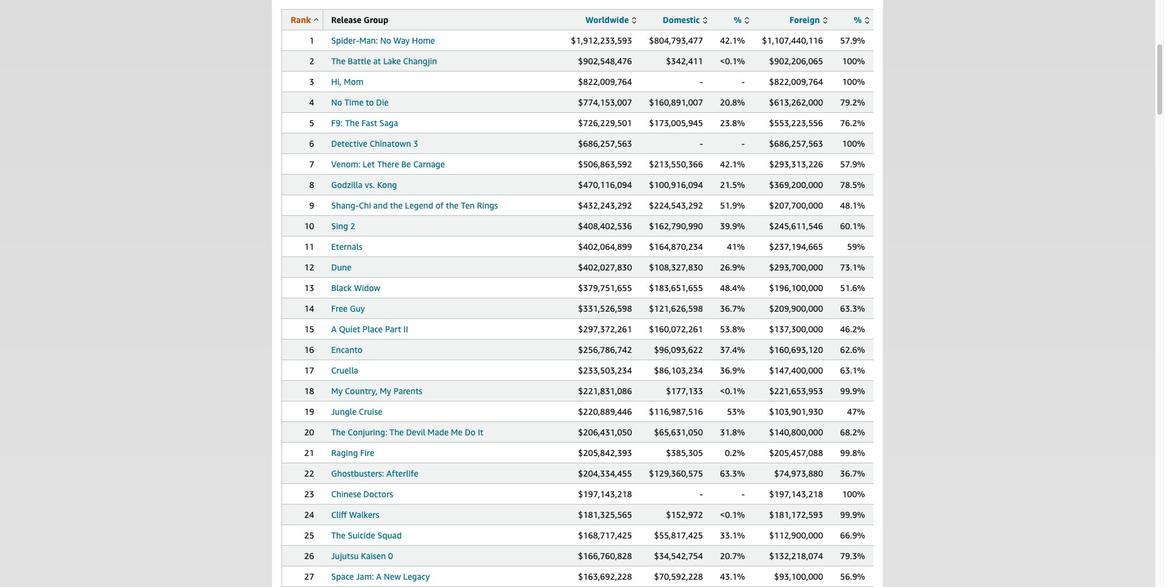 Task type: describe. For each thing, give the bounding box(es) containing it.
20.8%
[[720, 97, 745, 107]]

hi, mom
[[331, 76, 364, 87]]

$181,325,565
[[578, 510, 632, 520]]

$342,411
[[666, 56, 703, 66]]

cruella link
[[331, 365, 358, 376]]

68.2%
[[841, 427, 866, 438]]

$205,842,393
[[578, 448, 632, 458]]

0 horizontal spatial 63.3%
[[720, 469, 745, 479]]

0 horizontal spatial 2
[[309, 56, 314, 66]]

79.2%
[[841, 97, 866, 107]]

- down 0.2%
[[742, 489, 745, 500]]

$86,103,234
[[654, 365, 703, 376]]

17
[[304, 365, 314, 376]]

foreign link
[[790, 15, 828, 25]]

group
[[364, 15, 389, 25]]

the battle at lake changjin link
[[331, 56, 437, 66]]

24
[[304, 510, 314, 520]]

2 $822,009,764 from the left
[[770, 76, 824, 87]]

$408,402,536
[[578, 221, 632, 231]]

100% for $197,143,218
[[843, 489, 866, 500]]

conjuring:
[[348, 427, 388, 438]]

fast
[[362, 118, 377, 128]]

$183,651,655
[[649, 283, 703, 293]]

let
[[363, 159, 375, 169]]

- down $342,411 at the right top of the page
[[700, 76, 703, 87]]

23
[[304, 489, 314, 500]]

shang-chi and the legend of the ten rings
[[331, 200, 498, 211]]

black widow
[[331, 283, 381, 293]]

devil
[[406, 427, 426, 438]]

die
[[376, 97, 389, 107]]

release
[[331, 15, 362, 25]]

2 $686,257,563 from the left
[[770, 138, 824, 149]]

12
[[304, 262, 314, 273]]

afterlife
[[387, 469, 419, 479]]

$100,916,094
[[649, 180, 703, 190]]

42.1% for $804,793,477
[[720, 35, 745, 46]]

worldwide
[[586, 15, 629, 25]]

$774,153,007
[[578, 97, 632, 107]]

100% for $686,257,563
[[843, 138, 866, 149]]

time
[[345, 97, 364, 107]]

cliff
[[331, 510, 347, 520]]

$204,334,455
[[578, 469, 632, 479]]

$34,542,754
[[654, 551, 703, 561]]

48.1%
[[841, 200, 866, 211]]

2 % from the left
[[854, 15, 862, 25]]

sing 2 link
[[331, 221, 356, 231]]

parents
[[394, 386, 423, 396]]

ii
[[404, 324, 408, 334]]

$293,700,000
[[770, 262, 824, 273]]

2 $197,143,218 from the left
[[770, 489, 824, 500]]

$331,526,598
[[578, 303, 632, 314]]

$96,093,622
[[654, 345, 703, 355]]

and
[[373, 200, 388, 211]]

cliff walkers link
[[331, 510, 380, 520]]

the right the f9:
[[345, 118, 360, 128]]

0 horizontal spatial 36.7%
[[720, 303, 745, 314]]

53.8%
[[720, 324, 745, 334]]

1 vertical spatial no
[[331, 97, 342, 107]]

$220,889,446
[[578, 407, 632, 417]]

raging fire link
[[331, 448, 375, 458]]

walkers
[[349, 510, 380, 520]]

ghostbusters: afterlife
[[331, 469, 419, 479]]

domestic link
[[663, 15, 708, 25]]

cliff walkers
[[331, 510, 380, 520]]

1 vertical spatial a
[[376, 572, 382, 582]]

$1,107,440,116
[[763, 35, 824, 46]]

$213,550,366
[[649, 159, 703, 169]]

1 horizontal spatial 63.3%
[[841, 303, 866, 314]]

$553,223,556
[[770, 118, 824, 128]]

33.1%
[[720, 530, 745, 541]]

my country, my parents
[[331, 386, 423, 396]]

2 my from the left
[[380, 386, 391, 396]]

2 the from the left
[[446, 200, 459, 211]]

60.1%
[[841, 221, 866, 231]]

0.2%
[[725, 448, 745, 458]]

42.1% for $213,550,366
[[720, 159, 745, 169]]

$506,863,592
[[578, 159, 632, 169]]

- up the $152,972
[[700, 489, 703, 500]]

mom
[[344, 76, 364, 87]]

66.9%
[[841, 530, 866, 541]]

$173,005,945
[[649, 118, 703, 128]]

2 % link from the left
[[854, 15, 870, 25]]

$206,431,050
[[578, 427, 632, 438]]

hi,
[[331, 76, 342, 87]]

99.9% for $221,653,953
[[841, 386, 866, 396]]

$103,901,930
[[770, 407, 824, 417]]

ten
[[461, 200, 475, 211]]

56.9%
[[841, 572, 866, 582]]

$726,229,501
[[578, 118, 632, 128]]

$116,987,516
[[649, 407, 703, 417]]

lake
[[383, 56, 401, 66]]

the conjuring: the devil made me do it link
[[331, 427, 484, 438]]

shang-
[[331, 200, 359, 211]]

1 $197,143,218 from the left
[[578, 489, 632, 500]]

$137,300,000
[[770, 324, 824, 334]]

100% for $822,009,764
[[843, 76, 866, 87]]

the suicide squad link
[[331, 530, 402, 541]]

0 vertical spatial no
[[380, 35, 391, 46]]

place
[[363, 324, 383, 334]]

53%
[[727, 407, 745, 417]]

chinese doctors
[[331, 489, 393, 500]]

- up 20.8%
[[742, 76, 745, 87]]

the battle at lake changjin
[[331, 56, 437, 66]]

- down 23.8%
[[742, 138, 745, 149]]

shang-chi and the legend of the ten rings link
[[331, 200, 498, 211]]

43.1%
[[720, 572, 745, 582]]

$224,543,292
[[649, 200, 703, 211]]

it
[[478, 427, 484, 438]]

jam:
[[356, 572, 374, 582]]

21.5%
[[720, 180, 745, 190]]



Task type: locate. For each thing, give the bounding box(es) containing it.
3 100% from the top
[[843, 138, 866, 149]]

2 99.9% from the top
[[841, 510, 866, 520]]

the for conjuring:
[[331, 427, 346, 438]]

1 the from the left
[[390, 200, 403, 211]]

39.9%
[[720, 221, 745, 231]]

$166,760,828
[[578, 551, 632, 561]]

<0.1% up 20.8%
[[720, 56, 745, 66]]

1 vertical spatial 2
[[351, 221, 356, 231]]

my left parents
[[380, 386, 391, 396]]

0 vertical spatial <0.1%
[[720, 56, 745, 66]]

$129,360,575
[[649, 469, 703, 479]]

the suicide squad
[[331, 530, 402, 541]]

1 vertical spatial 3
[[414, 138, 419, 149]]

<0.1% up 33.1%
[[720, 510, 745, 520]]

suicide
[[348, 530, 375, 541]]

0 horizontal spatial my
[[331, 386, 343, 396]]

$221,653,953
[[770, 386, 824, 396]]

4 100% from the top
[[843, 489, 866, 500]]

1 42.1% from the top
[[720, 35, 745, 46]]

a quiet place part ii
[[331, 324, 408, 334]]

a quiet place part ii link
[[331, 324, 408, 334]]

2 vertical spatial <0.1%
[[720, 510, 745, 520]]

f9: the fast saga
[[331, 118, 398, 128]]

$197,143,218 up $181,172,593
[[770, 489, 824, 500]]

free
[[331, 303, 348, 314]]

1 vertical spatial 42.1%
[[720, 159, 745, 169]]

0 horizontal spatial $686,257,563
[[578, 138, 632, 149]]

1 57.9% from the top
[[841, 35, 866, 46]]

f9: the fast saga link
[[331, 118, 398, 128]]

2 42.1% from the top
[[720, 159, 745, 169]]

5
[[309, 118, 314, 128]]

1 horizontal spatial $822,009,764
[[770, 76, 824, 87]]

$197,143,218
[[578, 489, 632, 500], [770, 489, 824, 500]]

2 down 1
[[309, 56, 314, 66]]

$686,257,563
[[578, 138, 632, 149], [770, 138, 824, 149]]

the left devil
[[390, 427, 404, 438]]

be
[[401, 159, 411, 169]]

no left time
[[331, 97, 342, 107]]

57.9% for $293,313,226
[[841, 159, 866, 169]]

- up $213,550,366
[[700, 138, 703, 149]]

$160,072,261
[[649, 324, 703, 334]]

0 horizontal spatial no
[[331, 97, 342, 107]]

<0.1% down 36.9%
[[720, 386, 745, 396]]

$822,009,764 up $613,262,000
[[770, 76, 824, 87]]

new
[[384, 572, 401, 582]]

raging fire
[[331, 448, 375, 458]]

1 % from the left
[[734, 15, 742, 25]]

57.9% right $1,107,440,116
[[841, 35, 866, 46]]

<0.1%
[[720, 56, 745, 66], [720, 386, 745, 396], [720, 510, 745, 520]]

51.9%
[[720, 200, 745, 211]]

36.7% up 53.8%
[[720, 303, 745, 314]]

36.9%
[[720, 365, 745, 376]]

$369,200,000
[[770, 180, 824, 190]]

$132,218,074
[[770, 551, 824, 561]]

99.9% for $181,172,593
[[841, 510, 866, 520]]

the up hi, at left top
[[331, 56, 346, 66]]

8
[[309, 180, 314, 190]]

vs.
[[365, 180, 375, 190]]

a
[[331, 324, 337, 334], [376, 572, 382, 582]]

jungle cruise
[[331, 407, 383, 417]]

$112,900,000
[[770, 530, 824, 541]]

0 horizontal spatial a
[[331, 324, 337, 334]]

the for battle
[[331, 56, 346, 66]]

0 vertical spatial 3
[[309, 76, 314, 87]]

<0.1% for $177,133
[[720, 386, 745, 396]]

13
[[304, 283, 314, 293]]

42.1% up 21.5%
[[720, 159, 745, 169]]

0 horizontal spatial %
[[734, 15, 742, 25]]

1 vertical spatial 57.9%
[[841, 159, 866, 169]]

no
[[380, 35, 391, 46], [331, 97, 342, 107]]

0
[[388, 551, 393, 561]]

1 horizontal spatial a
[[376, 572, 382, 582]]

a left new on the left of page
[[376, 572, 382, 582]]

domestic
[[663, 15, 700, 25]]

0 vertical spatial 99.9%
[[841, 386, 866, 396]]

the right of on the top left
[[446, 200, 459, 211]]

% link right domestic link
[[734, 15, 750, 25]]

% right domestic link
[[734, 15, 742, 25]]

3 <0.1% from the top
[[720, 510, 745, 520]]

$1,912,233,593
[[571, 35, 632, 46]]

cruella
[[331, 365, 358, 376]]

$822,009,764 down $902,548,476
[[578, 76, 632, 87]]

spider-man: no way home link
[[331, 35, 435, 46]]

eternals link
[[331, 242, 363, 252]]

99.9% down 63.1%
[[841, 386, 866, 396]]

0 horizontal spatial 3
[[309, 76, 314, 87]]

ghostbusters: afterlife link
[[331, 469, 419, 479]]

2 right sing
[[351, 221, 356, 231]]

black
[[331, 283, 352, 293]]

jujutsu kaisen 0
[[331, 551, 393, 561]]

63.3% down 0.2%
[[720, 469, 745, 479]]

<0.1% for $152,972
[[720, 510, 745, 520]]

do
[[465, 427, 476, 438]]

godzilla vs. kong
[[331, 180, 397, 190]]

100% for $902,206,065
[[843, 56, 866, 66]]

to
[[366, 97, 374, 107]]

22
[[304, 469, 314, 479]]

1 horizontal spatial $686,257,563
[[770, 138, 824, 149]]

48.4%
[[720, 283, 745, 293]]

1 100% from the top
[[843, 56, 866, 66]]

1 horizontal spatial 3
[[414, 138, 419, 149]]

1 <0.1% from the top
[[720, 56, 745, 66]]

36.7% down 99.8%
[[841, 469, 866, 479]]

my up the jungle
[[331, 386, 343, 396]]

venom: let there be carnage link
[[331, 159, 445, 169]]

the down cliff
[[331, 530, 346, 541]]

sing 2
[[331, 221, 356, 231]]

% right 'foreign' link
[[854, 15, 862, 25]]

$686,257,563 down $726,229,501
[[578, 138, 632, 149]]

$70,592,228
[[654, 572, 703, 582]]

guy
[[350, 303, 365, 314]]

1 horizontal spatial $197,143,218
[[770, 489, 824, 500]]

$245,611,546
[[770, 221, 824, 231]]

0 vertical spatial 57.9%
[[841, 35, 866, 46]]

1 horizontal spatial %
[[854, 15, 862, 25]]

3 up carnage
[[414, 138, 419, 149]]

$74,973,880
[[775, 469, 824, 479]]

26
[[304, 551, 314, 561]]

at
[[373, 56, 381, 66]]

the right and
[[390, 200, 403, 211]]

$804,793,477
[[649, 35, 703, 46]]

0 vertical spatial 63.3%
[[841, 303, 866, 314]]

79.3%
[[841, 551, 866, 561]]

1 $686,257,563 from the left
[[578, 138, 632, 149]]

1 99.9% from the top
[[841, 386, 866, 396]]

way
[[394, 35, 410, 46]]

1 my from the left
[[331, 386, 343, 396]]

42.1%
[[720, 35, 745, 46], [720, 159, 745, 169]]

my country, my parents link
[[331, 386, 423, 396]]

1 vertical spatial 99.9%
[[841, 510, 866, 520]]

no time to die
[[331, 97, 389, 107]]

$233,503,234
[[578, 365, 632, 376]]

19
[[304, 407, 314, 417]]

the conjuring: the devil made me do it
[[331, 427, 484, 438]]

1 horizontal spatial % link
[[854, 15, 870, 25]]

$686,257,563 up $293,313,226
[[770, 138, 824, 149]]

$237,194,665
[[770, 242, 824, 252]]

100%
[[843, 56, 866, 66], [843, 76, 866, 87], [843, 138, 866, 149], [843, 489, 866, 500]]

a left quiet
[[331, 324, 337, 334]]

1 % link from the left
[[734, 15, 750, 25]]

man:
[[359, 35, 378, 46]]

1 horizontal spatial the
[[446, 200, 459, 211]]

1 vertical spatial <0.1%
[[720, 386, 745, 396]]

0 horizontal spatial $822,009,764
[[578, 76, 632, 87]]

1 vertical spatial 36.7%
[[841, 469, 866, 479]]

jujutsu kaisen 0 link
[[331, 551, 393, 561]]

0 vertical spatial 2
[[309, 56, 314, 66]]

41%
[[727, 242, 745, 252]]

42.1% right $804,793,477
[[720, 35, 745, 46]]

0 vertical spatial 42.1%
[[720, 35, 745, 46]]

2 100% from the top
[[843, 76, 866, 87]]

1 horizontal spatial no
[[380, 35, 391, 46]]

2 <0.1% from the top
[[720, 386, 745, 396]]

$470,116,094
[[578, 180, 632, 190]]

jungle
[[331, 407, 357, 417]]

63.3%
[[841, 303, 866, 314], [720, 469, 745, 479]]

2 57.9% from the top
[[841, 159, 866, 169]]

63.3% down 51.6%
[[841, 303, 866, 314]]

kaisen
[[361, 551, 386, 561]]

$140,800,000
[[770, 427, 824, 438]]

$197,143,218 down $204,334,455
[[578, 489, 632, 500]]

the for suicide
[[331, 530, 346, 541]]

1 horizontal spatial 2
[[351, 221, 356, 231]]

squad
[[378, 530, 402, 541]]

<0.1% for $342,411
[[720, 56, 745, 66]]

99.9% up 66.9%
[[841, 510, 866, 520]]

0 vertical spatial 36.7%
[[720, 303, 745, 314]]

0 vertical spatial a
[[331, 324, 337, 334]]

$55,817,425
[[654, 530, 703, 541]]

$93,100,000
[[775, 572, 824, 582]]

legacy
[[403, 572, 430, 582]]

57.9%
[[841, 35, 866, 46], [841, 159, 866, 169]]

1 $822,009,764 from the left
[[578, 76, 632, 87]]

1 vertical spatial 63.3%
[[720, 469, 745, 479]]

0 horizontal spatial the
[[390, 200, 403, 211]]

57.9% for $1,107,440,116
[[841, 35, 866, 46]]

% link right 'foreign' link
[[854, 15, 870, 25]]

the down the jungle
[[331, 427, 346, 438]]

worldwide link
[[586, 15, 637, 25]]

dune link
[[331, 262, 352, 273]]

1 horizontal spatial my
[[380, 386, 391, 396]]

no left 'way'
[[380, 35, 391, 46]]

0 horizontal spatial $197,143,218
[[578, 489, 632, 500]]

57.9% up 78.5%
[[841, 159, 866, 169]]

16
[[304, 345, 314, 355]]

0 horizontal spatial % link
[[734, 15, 750, 25]]

1 horizontal spatial 36.7%
[[841, 469, 866, 479]]

3 up 4
[[309, 76, 314, 87]]



Task type: vqa. For each thing, say whether or not it's contained in the screenshot.


